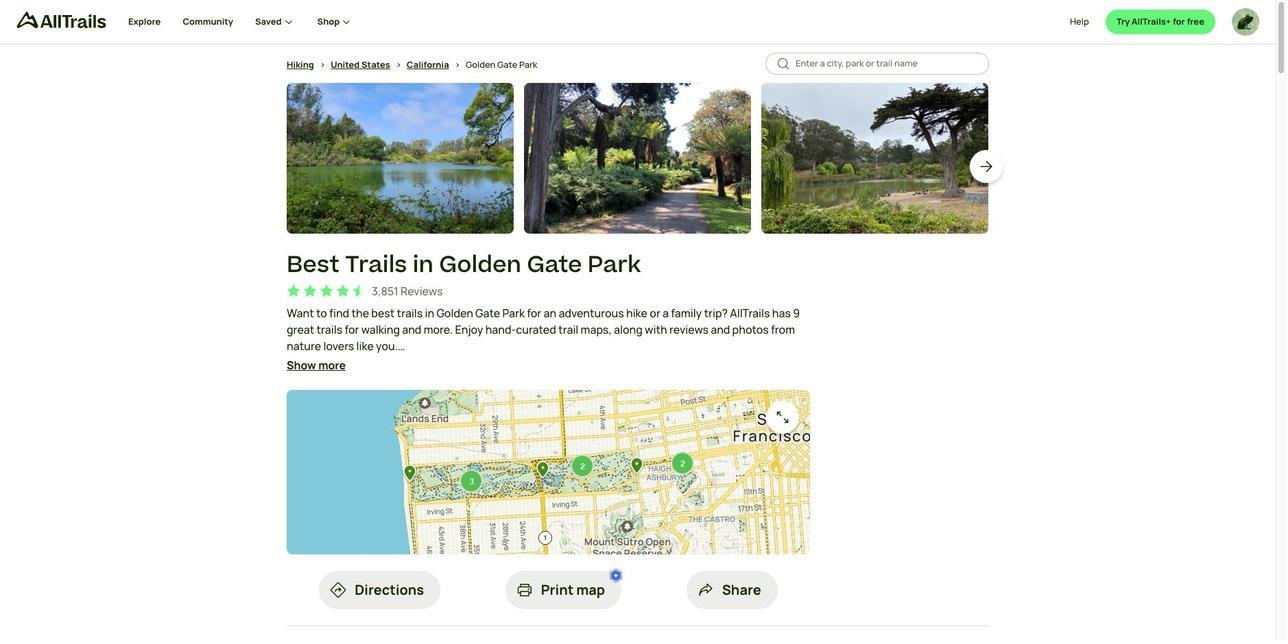 Task type: locate. For each thing, give the bounding box(es) containing it.
dialog
[[0, 0, 1286, 641]]

expand map image
[[774, 409, 791, 426]]

trails in golden gate park, san francisco, california, united states 24013556 | alltrails.com image
[[524, 83, 751, 234]]

trails in golden gate park, san francisco, california, united states 28094504 | alltrails.com image
[[761, 83, 988, 234]]

None search field
[[766, 53, 989, 75]]



Task type: vqa. For each thing, say whether or not it's contained in the screenshot.
FRANCISCO,
no



Task type: describe. For each thing, give the bounding box(es) containing it.
map of trails in golden gate park, california image
[[287, 390, 810, 555]]

cookie consent banner dialog
[[16, 576, 1259, 624]]

noah image
[[1232, 8, 1259, 36]]

next image
[[978, 159, 995, 175]]

trails in golden gate park, san francisco, california, united states 40064335 | alltrails.com image
[[287, 83, 514, 234]]

Enter a city, park or trail name field
[[796, 57, 978, 70]]



